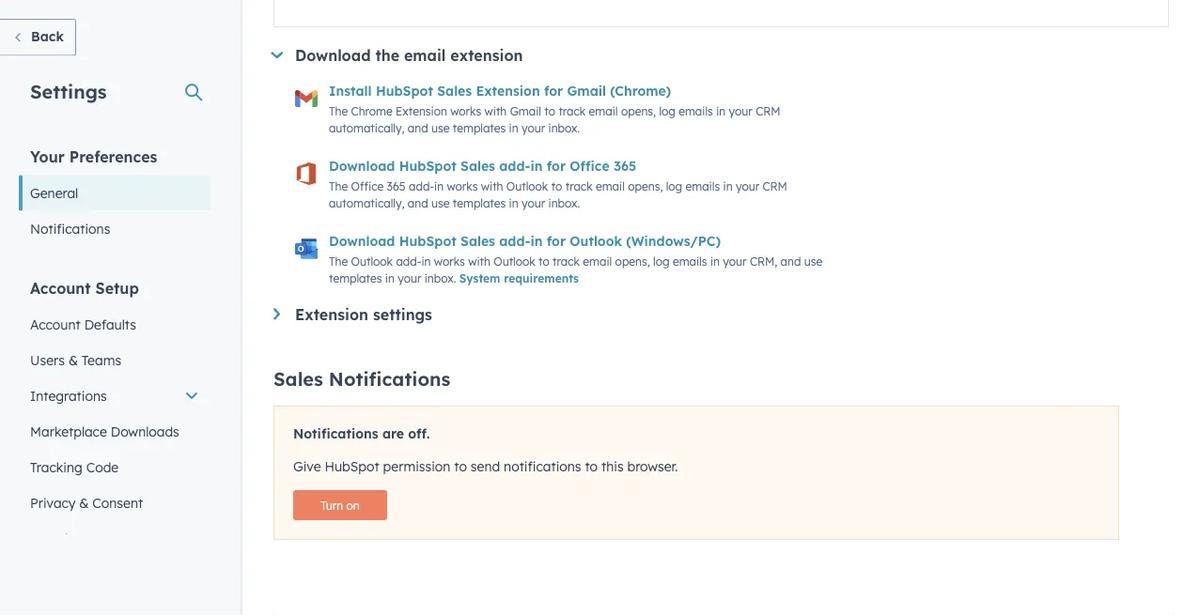 Task type: locate. For each thing, give the bounding box(es) containing it.
privacy & consent link
[[19, 486, 211, 521]]

2 vertical spatial use
[[805, 254, 823, 268]]

with
[[485, 104, 507, 118], [481, 179, 503, 193], [468, 254, 491, 268]]

0 vertical spatial opens,
[[621, 104, 656, 118]]

1 vertical spatial works
[[447, 179, 478, 193]]

0 vertical spatial extension
[[476, 83, 540, 99]]

hubspot for download hubspot sales add-in for outlook (windows/pc)
[[399, 233, 457, 249]]

download
[[295, 46, 371, 65], [329, 158, 395, 174], [329, 233, 395, 249]]

templates inside install hubspot sales extension for gmail (chrome) the chrome extension works with gmail to track email opens, log emails in your crm automatically, and use templates in your inbox.
[[453, 121, 506, 135]]

1 vertical spatial use
[[432, 196, 450, 210]]

back
[[31, 28, 64, 45]]

off.
[[408, 426, 430, 442]]

0 vertical spatial caret image
[[271, 52, 283, 58]]

2 the from the top
[[329, 179, 348, 193]]

users
[[30, 352, 65, 369]]

templates down download hubspot sales add-in for office 365 button
[[453, 196, 506, 210]]

&
[[69, 352, 78, 369], [79, 495, 89, 511]]

for
[[544, 83, 563, 99], [547, 158, 566, 174], [547, 233, 566, 249]]

1 vertical spatial and
[[408, 196, 428, 210]]

tracking code link
[[19, 450, 211, 486]]

1 vertical spatial account
[[30, 316, 81, 333]]

use down download hubspot sales add-in for office 365 button
[[432, 196, 450, 210]]

your up settings
[[398, 271, 422, 285]]

for left "(chrome)" at right top
[[544, 83, 563, 99]]

the inside install hubspot sales extension for gmail (chrome) the chrome extension works with gmail to track email opens, log emails in your crm automatically, and use templates in your inbox.
[[329, 104, 348, 118]]

& right privacy
[[79, 495, 89, 511]]

caret image inside download the email extension dropdown button
[[271, 52, 283, 58]]

office down chrome
[[351, 179, 384, 193]]

email inside install hubspot sales extension for gmail (chrome) the chrome extension works with gmail to track email opens, log emails in your crm automatically, and use templates in your inbox.
[[589, 104, 618, 118]]

account
[[30, 279, 91, 298], [30, 316, 81, 333]]

sales inside download hubspot sales add-in for outlook (windows/pc) button
[[461, 233, 495, 249]]

log down "(chrome)" at right top
[[659, 104, 676, 118]]

2 vertical spatial inbox.
[[425, 271, 456, 285]]

on
[[346, 499, 360, 513]]

with down download hubspot sales add-in for office 365 button
[[481, 179, 503, 193]]

general
[[30, 185, 78, 201]]

extension right chrome
[[396, 104, 447, 118]]

0 vertical spatial log
[[659, 104, 676, 118]]

1 vertical spatial for
[[547, 158, 566, 174]]

0 vertical spatial track
[[559, 104, 586, 118]]

track up requirements
[[553, 254, 580, 268]]

opens, down "(chrome)" at right top
[[621, 104, 656, 118]]

download down chrome
[[329, 158, 395, 174]]

0 vertical spatial templates
[[453, 121, 506, 135]]

your
[[729, 104, 753, 118], [522, 121, 545, 135], [736, 179, 760, 193], [522, 196, 545, 210], [723, 254, 747, 268], [398, 271, 422, 285]]

with up system
[[468, 254, 491, 268]]

emails inside install hubspot sales extension for gmail (chrome) the chrome extension works with gmail to track email opens, log emails in your crm automatically, and use templates in your inbox.
[[679, 104, 713, 118]]

to down install hubspot sales extension for gmail (chrome) button
[[545, 104, 556, 118]]

extension
[[451, 46, 523, 65]]

0 horizontal spatial &
[[69, 352, 78, 369]]

1 vertical spatial templates
[[453, 196, 506, 210]]

inbox. up download hubspot sales add-in for office 365 the office 365 add-in works with outlook to track email opens, log emails in your crm automatically, and use templates in your inbox.
[[549, 121, 580, 135]]

and inside the outlook add-in works with outlook to track email opens, log emails in your crm, and use templates in your inbox.
[[781, 254, 801, 268]]

outlook inside button
[[570, 233, 622, 249]]

sales up system
[[461, 233, 495, 249]]

emails
[[679, 104, 713, 118], [686, 179, 720, 193], [673, 254, 708, 268]]

notifications down "general"
[[30, 220, 110, 237]]

1 vertical spatial office
[[351, 179, 384, 193]]

your down install hubspot sales extension for gmail (chrome) button
[[522, 121, 545, 135]]

works up system
[[434, 254, 465, 268]]

add- down download hubspot sales add-in for office 365 button
[[409, 179, 434, 193]]

1 vertical spatial the
[[329, 179, 348, 193]]

crm
[[756, 104, 781, 118], [763, 179, 788, 193]]

1 horizontal spatial gmail
[[567, 83, 606, 99]]

to
[[545, 104, 556, 118], [552, 179, 563, 193], [539, 254, 550, 268], [454, 458, 467, 475], [585, 458, 598, 475]]

hubspot inside button
[[399, 233, 457, 249]]

emails inside download hubspot sales add-in for office 365 the office 365 add-in works with outlook to track email opens, log emails in your crm automatically, and use templates in your inbox.
[[686, 179, 720, 193]]

0 horizontal spatial extension
[[295, 305, 369, 324]]

0 horizontal spatial 365
[[387, 179, 406, 193]]

give hubspot permission to send notifications to this browser.
[[293, 458, 678, 475]]

2 automatically, from the top
[[329, 196, 405, 210]]

sales down install hubspot sales extension for gmail (chrome) button
[[461, 158, 495, 174]]

log inside download hubspot sales add-in for office 365 the office 365 add-in works with outlook to track email opens, log emails in your crm automatically, and use templates in your inbox.
[[666, 179, 683, 193]]

gmail
[[567, 83, 606, 99], [510, 104, 542, 118]]

notifications
[[30, 220, 110, 237], [329, 367, 451, 391], [293, 426, 379, 442]]

for up the outlook add-in works with outlook to track email opens, log emails in your crm, and use templates in your inbox.
[[547, 233, 566, 249]]

emails up (windows/pc)
[[686, 179, 720, 193]]

opens,
[[621, 104, 656, 118], [628, 179, 663, 193], [615, 254, 650, 268]]

browser.
[[628, 458, 678, 475]]

sales down extension
[[437, 83, 472, 99]]

log
[[659, 104, 676, 118], [666, 179, 683, 193], [654, 254, 670, 268]]

2 horizontal spatial extension
[[476, 83, 540, 99]]

1 vertical spatial caret image
[[274, 308, 280, 320]]

automatically,
[[329, 121, 405, 135], [329, 196, 405, 210]]

emails inside the outlook add-in works with outlook to track email opens, log emails in your crm, and use templates in your inbox.
[[673, 254, 708, 268]]

account inside 'account defaults' link
[[30, 316, 81, 333]]

account setup element
[[19, 278, 211, 557]]

email
[[404, 46, 446, 65], [589, 104, 618, 118], [596, 179, 625, 193], [583, 254, 612, 268]]

0 horizontal spatial gmail
[[510, 104, 542, 118]]

2 vertical spatial opens,
[[615, 254, 650, 268]]

1 horizontal spatial &
[[79, 495, 89, 511]]

account for account defaults
[[30, 316, 81, 333]]

365 down chrome
[[387, 179, 406, 193]]

notifications inside your preferences element
[[30, 220, 110, 237]]

download up 'extension settings'
[[329, 233, 395, 249]]

inbox.
[[549, 121, 580, 135], [549, 196, 580, 210], [425, 271, 456, 285]]

0 horizontal spatial office
[[351, 179, 384, 193]]

use up download hubspot sales add-in for office 365 button
[[432, 121, 450, 135]]

download inside download hubspot sales add-in for office 365 the office 365 add-in works with outlook to track email opens, log emails in your crm automatically, and use templates in your inbox.
[[329, 158, 395, 174]]

notifications up give
[[293, 426, 379, 442]]

marketplace
[[30, 424, 107, 440]]

extension down extension
[[476, 83, 540, 99]]

privacy & consent
[[30, 495, 143, 511]]

to up requirements
[[539, 254, 550, 268]]

users & teams link
[[19, 343, 211, 378]]

1 account from the top
[[30, 279, 91, 298]]

notifications for notifications are off.
[[293, 426, 379, 442]]

extension left settings
[[295, 305, 369, 324]]

to inside install hubspot sales extension for gmail (chrome) the chrome extension works with gmail to track email opens, log emails in your crm automatically, and use templates in your inbox.
[[545, 104, 556, 118]]

outlook down download hubspot sales add-in for office 365 button
[[507, 179, 548, 193]]

0 vertical spatial emails
[[679, 104, 713, 118]]

hubspot inside install hubspot sales extension for gmail (chrome) the chrome extension works with gmail to track email opens, log emails in your crm automatically, and use templates in your inbox.
[[376, 83, 433, 99]]

automatically, inside download hubspot sales add-in for office 365 the office 365 add-in works with outlook to track email opens, log emails in your crm automatically, and use templates in your inbox.
[[329, 196, 405, 210]]

crm inside download hubspot sales add-in for office 365 the office 365 add-in works with outlook to track email opens, log emails in your crm automatically, and use templates in your inbox.
[[763, 179, 788, 193]]

email down "(chrome)" at right top
[[589, 104, 618, 118]]

outlook inside download hubspot sales add-in for office 365 the office 365 add-in works with outlook to track email opens, log emails in your crm automatically, and use templates in your inbox.
[[507, 179, 548, 193]]

download for download hubspot sales add-in for office 365 the office 365 add-in works with outlook to track email opens, log emails in your crm automatically, and use templates in your inbox.
[[329, 158, 395, 174]]

2 vertical spatial for
[[547, 233, 566, 249]]

with inside the outlook add-in works with outlook to track email opens, log emails in your crm, and use templates in your inbox.
[[468, 254, 491, 268]]

1 horizontal spatial 365
[[614, 158, 637, 174]]

the
[[376, 46, 400, 65]]

and down download the email extension
[[408, 121, 428, 135]]

to up "download hubspot sales add-in for outlook (windows/pc)"
[[552, 179, 563, 193]]

permission
[[383, 458, 451, 475]]

0 vertical spatial gmail
[[567, 83, 606, 99]]

defaults
[[84, 316, 136, 333]]

works down install hubspot sales extension for gmail (chrome) button
[[451, 104, 482, 118]]

365
[[614, 158, 637, 174], [387, 179, 406, 193]]

and right crm,
[[781, 254, 801, 268]]

2 vertical spatial templates
[[329, 271, 382, 285]]

email up the outlook add-in works with outlook to track email opens, log emails in your crm, and use templates in your inbox.
[[596, 179, 625, 193]]

0 vertical spatial crm
[[756, 104, 781, 118]]

2 vertical spatial track
[[553, 254, 580, 268]]

are
[[383, 426, 404, 442]]

use right crm,
[[805, 254, 823, 268]]

& right users
[[69, 352, 78, 369]]

download up install
[[295, 46, 371, 65]]

integrations
[[30, 388, 107, 404]]

sales inside install hubspot sales extension for gmail (chrome) the chrome extension works with gmail to track email opens, log emails in your crm automatically, and use templates in your inbox.
[[437, 83, 472, 99]]

1 the from the top
[[329, 104, 348, 118]]

track inside download hubspot sales add-in for office 365 the office 365 add-in works with outlook to track email opens, log emails in your crm automatically, and use templates in your inbox.
[[566, 179, 593, 193]]

account up account defaults
[[30, 279, 91, 298]]

2 vertical spatial download
[[329, 233, 395, 249]]

with inside download hubspot sales add-in for office 365 the office 365 add-in works with outlook to track email opens, log emails in your crm automatically, and use templates in your inbox.
[[481, 179, 503, 193]]

0 vertical spatial automatically,
[[329, 121, 405, 135]]

0 vertical spatial works
[[451, 104, 482, 118]]

for for office
[[547, 158, 566, 174]]

notifications up are at bottom
[[329, 367, 451, 391]]

0 vertical spatial use
[[432, 121, 450, 135]]

track up "download hubspot sales add-in for outlook (windows/pc)"
[[566, 179, 593, 193]]

2 vertical spatial emails
[[673, 254, 708, 268]]

0 vertical spatial 365
[[614, 158, 637, 174]]

inbox. left system
[[425, 271, 456, 285]]

log down (windows/pc)
[[654, 254, 670, 268]]

download hubspot sales add-in for office 365 button
[[329, 155, 637, 178]]

sales
[[437, 83, 472, 99], [461, 158, 495, 174], [461, 233, 495, 249], [274, 367, 323, 391]]

1 vertical spatial notifications
[[329, 367, 451, 391]]

0 vertical spatial download
[[295, 46, 371, 65]]

1 vertical spatial track
[[566, 179, 593, 193]]

2 vertical spatial notifications
[[293, 426, 379, 442]]

templates
[[453, 121, 506, 135], [453, 196, 506, 210], [329, 271, 382, 285]]

tracking code
[[30, 459, 119, 476]]

email down download hubspot sales add-in for outlook (windows/pc) button
[[583, 254, 612, 268]]

1 vertical spatial log
[[666, 179, 683, 193]]

2 vertical spatial with
[[468, 254, 491, 268]]

1 vertical spatial &
[[79, 495, 89, 511]]

use
[[432, 121, 450, 135], [432, 196, 450, 210], [805, 254, 823, 268]]

caret image
[[271, 52, 283, 58], [274, 308, 280, 320]]

add- inside the outlook add-in works with outlook to track email opens, log emails in your crm, and use templates in your inbox.
[[396, 254, 422, 268]]

templates inside the outlook add-in works with outlook to track email opens, log emails in your crm, and use templates in your inbox.
[[329, 271, 382, 285]]

extension
[[476, 83, 540, 99], [396, 104, 447, 118], [295, 305, 369, 324]]

outlook up the outlook add-in works with outlook to track email opens, log emails in your crm, and use templates in your inbox.
[[570, 233, 622, 249]]

send
[[471, 458, 500, 475]]

automatically, inside install hubspot sales extension for gmail (chrome) the chrome extension works with gmail to track email opens, log emails in your crm automatically, and use templates in your inbox.
[[329, 121, 405, 135]]

use inside install hubspot sales extension for gmail (chrome) the chrome extension works with gmail to track email opens, log emails in your crm automatically, and use templates in your inbox.
[[432, 121, 450, 135]]

track inside the outlook add-in works with outlook to track email opens, log emails in your crm, and use templates in your inbox.
[[553, 254, 580, 268]]

consent
[[92, 495, 143, 511]]

email inside download hubspot sales add-in for office 365 the office 365 add-in works with outlook to track email opens, log emails in your crm automatically, and use templates in your inbox.
[[596, 179, 625, 193]]

inbox. up "download hubspot sales add-in for outlook (windows/pc)"
[[549, 196, 580, 210]]

for inside install hubspot sales extension for gmail (chrome) the chrome extension works with gmail to track email opens, log emails in your crm automatically, and use templates in your inbox.
[[544, 83, 563, 99]]

gmail left "(chrome)" at right top
[[567, 83, 606, 99]]

teams
[[82, 352, 121, 369]]

with down install hubspot sales extension for gmail (chrome) button
[[485, 104, 507, 118]]

1 vertical spatial extension
[[396, 104, 447, 118]]

0 vertical spatial the
[[329, 104, 348, 118]]

2 vertical spatial log
[[654, 254, 670, 268]]

1 vertical spatial emails
[[686, 179, 720, 193]]

download hubspot sales add-in for office 365 the office 365 add-in works with outlook to track email opens, log emails in your crm automatically, and use templates in your inbox.
[[329, 158, 788, 210]]

sales inside download hubspot sales add-in for office 365 the office 365 add-in works with outlook to track email opens, log emails in your crm automatically, and use templates in your inbox.
[[461, 158, 495, 174]]

2 vertical spatial the
[[329, 254, 348, 268]]

turn
[[321, 499, 343, 513]]

0 vertical spatial inbox.
[[549, 121, 580, 135]]

opens, down (windows/pc)
[[615, 254, 650, 268]]

crm down download the email extension dropdown button
[[756, 104, 781, 118]]

extension settings button
[[274, 305, 1170, 324]]

1 automatically, from the top
[[329, 121, 405, 135]]

email right the
[[404, 46, 446, 65]]

templates up 'extension settings'
[[329, 271, 382, 285]]

download for download hubspot sales add-in for outlook (windows/pc)
[[329, 233, 395, 249]]

2 vertical spatial works
[[434, 254, 465, 268]]

works
[[451, 104, 482, 118], [447, 179, 478, 193], [434, 254, 465, 268]]

caret image inside extension settings dropdown button
[[274, 308, 280, 320]]

to inside the outlook add-in works with outlook to track email opens, log emails in your crm, and use templates in your inbox.
[[539, 254, 550, 268]]

0 vertical spatial for
[[544, 83, 563, 99]]

log up (windows/pc)
[[666, 179, 683, 193]]

emails down download the email extension dropdown button
[[679, 104, 713, 118]]

the
[[329, 104, 348, 118], [329, 179, 348, 193], [329, 254, 348, 268]]

1 vertical spatial with
[[481, 179, 503, 193]]

& for privacy
[[79, 495, 89, 511]]

2 vertical spatial extension
[[295, 305, 369, 324]]

2 vertical spatial and
[[781, 254, 801, 268]]

for inside button
[[547, 233, 566, 249]]

add- up settings
[[396, 254, 422, 268]]

account up users
[[30, 316, 81, 333]]

and down download hubspot sales add-in for office 365 button
[[408, 196, 428, 210]]

templates up download hubspot sales add-in for office 365 button
[[453, 121, 506, 135]]

0 vertical spatial &
[[69, 352, 78, 369]]

notifications for notifications
[[30, 220, 110, 237]]

office
[[570, 158, 610, 174], [351, 179, 384, 193]]

1 vertical spatial inbox.
[[549, 196, 580, 210]]

templates inside download hubspot sales add-in for office 365 the office 365 add-in works with outlook to track email opens, log emails in your crm automatically, and use templates in your inbox.
[[453, 196, 506, 210]]

inbox. inside download hubspot sales add-in for office 365 the office 365 add-in works with outlook to track email opens, log emails in your crm automatically, and use templates in your inbox.
[[549, 196, 580, 210]]

log inside install hubspot sales extension for gmail (chrome) the chrome extension works with gmail to track email opens, log emails in your crm automatically, and use templates in your inbox.
[[659, 104, 676, 118]]

in
[[717, 104, 726, 118], [509, 121, 519, 135], [531, 158, 543, 174], [434, 179, 444, 193], [723, 179, 733, 193], [509, 196, 519, 210], [531, 233, 543, 249], [422, 254, 431, 268], [711, 254, 720, 268], [385, 271, 395, 285]]

add- up system requirements
[[499, 233, 531, 249]]

hubspot for give hubspot permission to send notifications to this browser.
[[325, 458, 380, 475]]

0 vertical spatial account
[[30, 279, 91, 298]]

inbox. inside the outlook add-in works with outlook to track email opens, log emails in your crm, and use templates in your inbox.
[[425, 271, 456, 285]]

hubspot inside download hubspot sales add-in for office 365 the office 365 add-in works with outlook to track email opens, log emails in your crm automatically, and use templates in your inbox.
[[399, 158, 457, 174]]

hubspot
[[376, 83, 433, 99], [399, 158, 457, 174], [399, 233, 457, 249], [325, 458, 380, 475]]

1 vertical spatial download
[[329, 158, 395, 174]]

0 vertical spatial with
[[485, 104, 507, 118]]

for down install hubspot sales extension for gmail (chrome) the chrome extension works with gmail to track email opens, log emails in your crm automatically, and use templates in your inbox.
[[547, 158, 566, 174]]

track up download hubspot sales add-in for office 365 the office 365 add-in works with outlook to track email opens, log emails in your crm automatically, and use templates in your inbox.
[[559, 104, 586, 118]]

crm up crm,
[[763, 179, 788, 193]]

2 account from the top
[[30, 316, 81, 333]]

outlook
[[507, 179, 548, 193], [570, 233, 622, 249], [351, 254, 393, 268], [494, 254, 536, 268]]

works down download hubspot sales add-in for office 365 button
[[447, 179, 478, 193]]

1 vertical spatial opens,
[[628, 179, 663, 193]]

users & teams
[[30, 352, 121, 369]]

download inside download hubspot sales add-in for outlook (windows/pc) button
[[329, 233, 395, 249]]

365 down "(chrome)" at right top
[[614, 158, 637, 174]]

1 horizontal spatial office
[[570, 158, 610, 174]]

emails down (windows/pc)
[[673, 254, 708, 268]]

for inside download hubspot sales add-in for office 365 the office 365 add-in works with outlook to track email opens, log emails in your crm automatically, and use templates in your inbox.
[[547, 158, 566, 174]]

and
[[408, 121, 428, 135], [408, 196, 428, 210], [781, 254, 801, 268]]

your down download the email extension dropdown button
[[729, 104, 753, 118]]

your left crm,
[[723, 254, 747, 268]]

opens, up (windows/pc)
[[628, 179, 663, 193]]

office down install hubspot sales extension for gmail (chrome) the chrome extension works with gmail to track email opens, log emails in your crm automatically, and use templates in your inbox.
[[570, 158, 610, 174]]

3 the from the top
[[329, 254, 348, 268]]

track
[[559, 104, 586, 118], [566, 179, 593, 193], [553, 254, 580, 268]]

add-
[[499, 158, 531, 174], [409, 179, 434, 193], [499, 233, 531, 249], [396, 254, 422, 268]]

gmail down install hubspot sales extension for gmail (chrome) button
[[510, 104, 542, 118]]

privacy
[[30, 495, 76, 511]]

1 vertical spatial automatically,
[[329, 196, 405, 210]]

1 vertical spatial crm
[[763, 179, 788, 193]]

0 vertical spatial and
[[408, 121, 428, 135]]

0 vertical spatial notifications
[[30, 220, 110, 237]]



Task type: describe. For each thing, give the bounding box(es) containing it.
the inside the outlook add-in works with outlook to track email opens, log emails in your crm, and use templates in your inbox.
[[329, 254, 348, 268]]

settings
[[373, 305, 432, 324]]

sales for (chrome)
[[437, 83, 472, 99]]

your up crm,
[[736, 179, 760, 193]]

sales up the "notifications are off." on the left bottom
[[274, 367, 323, 391]]

marketplace downloads
[[30, 424, 179, 440]]

to left this
[[585, 458, 598, 475]]

turn on
[[321, 499, 360, 513]]

your up "download hubspot sales add-in for outlook (windows/pc)"
[[522, 196, 545, 210]]

sales for office
[[461, 158, 495, 174]]

add- down install hubspot sales extension for gmail (chrome) the chrome extension works with gmail to track email opens, log emails in your crm automatically, and use templates in your inbox.
[[499, 158, 531, 174]]

caret image for download the email extension
[[271, 52, 283, 58]]

outlook up 'extension settings'
[[351, 254, 393, 268]]

the outlook add-in works with outlook to track email opens, log emails in your crm, and use templates in your inbox.
[[329, 254, 823, 285]]

extension settings
[[295, 305, 432, 324]]

download the email extension
[[295, 46, 523, 65]]

works inside download hubspot sales add-in for office 365 the office 365 add-in works with outlook to track email opens, log emails in your crm automatically, and use templates in your inbox.
[[447, 179, 478, 193]]

account setup
[[30, 279, 139, 298]]

your
[[30, 147, 65, 166]]

account defaults link
[[19, 307, 211, 343]]

email inside the outlook add-in works with outlook to track email opens, log emails in your crm, and use templates in your inbox.
[[583, 254, 612, 268]]

back link
[[0, 19, 76, 56]]

and inside download hubspot sales add-in for office 365 the office 365 add-in works with outlook to track email opens, log emails in your crm automatically, and use templates in your inbox.
[[408, 196, 428, 210]]

account for account setup
[[30, 279, 91, 298]]

track inside install hubspot sales extension for gmail (chrome) the chrome extension works with gmail to track email opens, log emails in your crm automatically, and use templates in your inbox.
[[559, 104, 586, 118]]

integrations button
[[19, 378, 211, 414]]

opens, inside the outlook add-in works with outlook to track email opens, log emails in your crm, and use templates in your inbox.
[[615, 254, 650, 268]]

security
[[30, 531, 81, 547]]

and inside install hubspot sales extension for gmail (chrome) the chrome extension works with gmail to track email opens, log emails in your crm automatically, and use templates in your inbox.
[[408, 121, 428, 135]]

the inside download hubspot sales add-in for office 365 the office 365 add-in works with outlook to track email opens, log emails in your crm automatically, and use templates in your inbox.
[[329, 179, 348, 193]]

system requirements
[[460, 271, 579, 285]]

works inside the outlook add-in works with outlook to track email opens, log emails in your crm, and use templates in your inbox.
[[434, 254, 465, 268]]

(chrome)
[[610, 83, 671, 99]]

chrome
[[351, 104, 393, 118]]

sales notifications
[[274, 367, 451, 391]]

use inside the outlook add-in works with outlook to track email opens, log emails in your crm, and use templates in your inbox.
[[805, 254, 823, 268]]

1 vertical spatial gmail
[[510, 104, 542, 118]]

in inside download hubspot sales add-in for outlook (windows/pc) button
[[531, 233, 543, 249]]

setup
[[95, 279, 139, 298]]

preferences
[[69, 147, 157, 166]]

0 vertical spatial office
[[570, 158, 610, 174]]

turn on button
[[293, 491, 387, 521]]

1 vertical spatial 365
[[387, 179, 406, 193]]

notifications link
[[19, 211, 211, 247]]

outlook up system requirements "button"
[[494, 254, 536, 268]]

general link
[[19, 175, 211, 211]]

downloads
[[111, 424, 179, 440]]

hubspot for download hubspot sales add-in for office 365 the office 365 add-in works with outlook to track email opens, log emails in your crm automatically, and use templates in your inbox.
[[399, 158, 457, 174]]

log inside the outlook add-in works with outlook to track email opens, log emails in your crm, and use templates in your inbox.
[[654, 254, 670, 268]]

system
[[460, 271, 501, 285]]

account defaults
[[30, 316, 136, 333]]

sales for outlook
[[461, 233, 495, 249]]

notifications
[[504, 458, 582, 475]]

install
[[329, 83, 372, 99]]

opens, inside download hubspot sales add-in for office 365 the office 365 add-in works with outlook to track email opens, log emails in your crm automatically, and use templates in your inbox.
[[628, 179, 663, 193]]

works inside install hubspot sales extension for gmail (chrome) the chrome extension works with gmail to track email opens, log emails in your crm automatically, and use templates in your inbox.
[[451, 104, 482, 118]]

security link
[[19, 521, 211, 557]]

inbox. inside install hubspot sales extension for gmail (chrome) the chrome extension works with gmail to track email opens, log emails in your crm automatically, and use templates in your inbox.
[[549, 121, 580, 135]]

marketplace downloads link
[[19, 414, 211, 450]]

to inside download hubspot sales add-in for office 365 the office 365 add-in works with outlook to track email opens, log emails in your crm automatically, and use templates in your inbox.
[[552, 179, 563, 193]]

notifications are off.
[[293, 426, 430, 442]]

1 horizontal spatial extension
[[396, 104, 447, 118]]

your preferences
[[30, 147, 157, 166]]

install hubspot sales extension for gmail (chrome) button
[[329, 80, 671, 102]]

crm,
[[750, 254, 778, 268]]

tracking
[[30, 459, 83, 476]]

use inside download hubspot sales add-in for office 365 the office 365 add-in works with outlook to track email opens, log emails in your crm automatically, and use templates in your inbox.
[[432, 196, 450, 210]]

give
[[293, 458, 321, 475]]

download the email extension button
[[271, 46, 1170, 65]]

crm inside install hubspot sales extension for gmail (chrome) the chrome extension works with gmail to track email opens, log emails in your crm automatically, and use templates in your inbox.
[[756, 104, 781, 118]]

for for outlook
[[547, 233, 566, 249]]

install hubspot sales extension for gmail (chrome) the chrome extension works with gmail to track email opens, log emails in your crm automatically, and use templates in your inbox.
[[329, 83, 781, 135]]

caret image for extension settings
[[274, 308, 280, 320]]

with inside install hubspot sales extension for gmail (chrome) the chrome extension works with gmail to track email opens, log emails in your crm automatically, and use templates in your inbox.
[[485, 104, 507, 118]]

& for users
[[69, 352, 78, 369]]

to left the "send"
[[454, 458, 467, 475]]

download hubspot sales add-in for outlook (windows/pc)
[[329, 233, 721, 249]]

opens, inside install hubspot sales extension for gmail (chrome) the chrome extension works with gmail to track email opens, log emails in your crm automatically, and use templates in your inbox.
[[621, 104, 656, 118]]

system requirements button
[[460, 270, 579, 287]]

(windows/pc)
[[626, 233, 721, 249]]

settings
[[30, 79, 107, 103]]

your preferences element
[[19, 146, 211, 247]]

this
[[602, 458, 624, 475]]

requirements
[[504, 271, 579, 285]]

code
[[86, 459, 119, 476]]

add- inside download hubspot sales add-in for outlook (windows/pc) button
[[499, 233, 531, 249]]

hubspot for install hubspot sales extension for gmail (chrome) the chrome extension works with gmail to track email opens, log emails in your crm automatically, and use templates in your inbox.
[[376, 83, 433, 99]]

download for download the email extension
[[295, 46, 371, 65]]

download hubspot sales add-in for outlook (windows/pc) button
[[329, 230, 721, 253]]



Task type: vqa. For each thing, say whether or not it's contained in the screenshot.
top October
no



